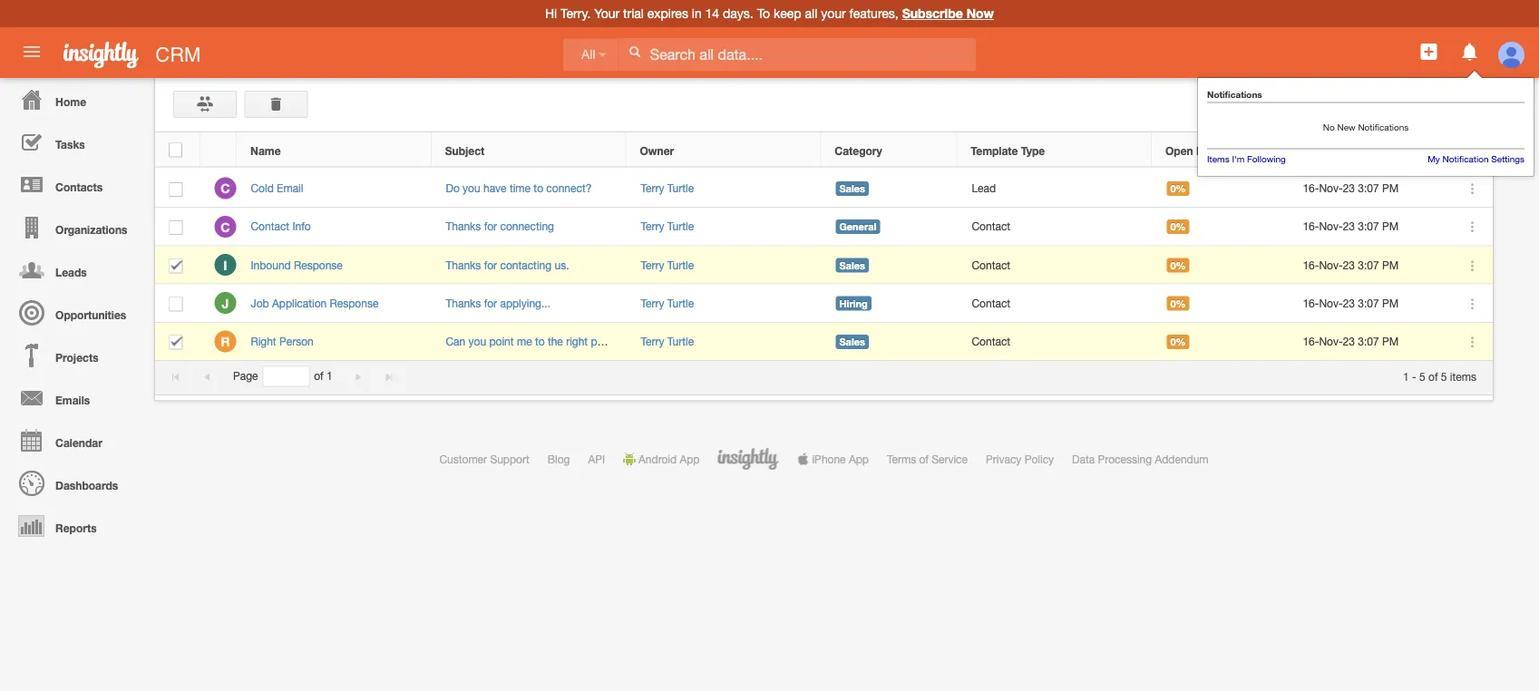 Task type: locate. For each thing, give the bounding box(es) containing it.
0 vertical spatial cell
[[155, 246, 200, 284]]

0 vertical spatial you
[[463, 182, 481, 195]]

android app link
[[623, 453, 700, 465]]

5 right -
[[1420, 370, 1426, 383]]

row containing name
[[155, 133, 1492, 167]]

terry turtle for do you have time to connect?
[[641, 182, 694, 195]]

1
[[327, 370, 333, 383], [1404, 370, 1410, 383]]

0% inside j row
[[1171, 298, 1186, 309]]

calendar
[[55, 436, 102, 449]]

2 horizontal spatial of
[[1429, 370, 1438, 383]]

pm inside r row
[[1383, 335, 1399, 348]]

terry turtle inside r row
[[641, 335, 694, 348]]

5 0% cell from the top
[[1153, 323, 1289, 361]]

3 sales from the top
[[840, 336, 865, 348]]

0 horizontal spatial 1
[[327, 370, 333, 383]]

emails link
[[5, 377, 145, 419]]

4 terry turtle link from the top
[[641, 297, 694, 309]]

terry turtle for thanks for applying...
[[641, 297, 694, 309]]

organizations link
[[5, 206, 145, 249]]

turtle inside the i row
[[667, 258, 694, 271]]

3 terry turtle link from the top
[[641, 258, 694, 271]]

3 terry turtle from the top
[[641, 258, 694, 271]]

1 pm from the top
[[1383, 182, 1399, 195]]

4 0% from the top
[[1171, 298, 1186, 309]]

1 vertical spatial to
[[535, 335, 545, 348]]

4 terry from the top
[[641, 297, 664, 309]]

terry
[[641, 182, 664, 195], [641, 220, 664, 233], [641, 258, 664, 271], [641, 297, 664, 309], [641, 335, 664, 348]]

23 for us.
[[1343, 258, 1355, 271]]

iphone app link
[[797, 453, 869, 465]]

contact info link
[[251, 220, 320, 233]]

response right application
[[330, 297, 379, 309]]

in
[[692, 6, 702, 21]]

privacy policy link
[[986, 453, 1054, 465]]

1 terry from the top
[[641, 182, 664, 195]]

nov- inside r row
[[1320, 335, 1343, 348]]

1 thanks from the top
[[446, 220, 481, 233]]

dashboards link
[[5, 462, 145, 504]]

4 16-nov-23 3:07 pm from the top
[[1303, 297, 1399, 309]]

0 vertical spatial thanks
[[446, 220, 481, 233]]

c link left cold
[[214, 177, 236, 199]]

for for j
[[484, 297, 497, 309]]

for inside the i row
[[484, 258, 497, 271]]

thanks for applying...
[[446, 297, 551, 309]]

turtle inside r row
[[667, 335, 694, 348]]

thanks inside j row
[[446, 297, 481, 309]]

1 3:07 from the top
[[1358, 182, 1380, 195]]

sales cell for i
[[822, 246, 958, 284]]

23 for time
[[1343, 182, 1355, 195]]

2 terry from the top
[[641, 220, 664, 233]]

j link
[[214, 292, 236, 314]]

1 16- from the top
[[1303, 182, 1320, 195]]

sales up hiring
[[840, 259, 865, 271]]

23 inside the i row
[[1343, 258, 1355, 271]]

items
[[1451, 370, 1477, 383]]

2 0% from the top
[[1171, 221, 1186, 233]]

response
[[294, 258, 343, 271], [330, 297, 379, 309]]

pm for time
[[1383, 182, 1399, 195]]

right
[[251, 335, 276, 348]]

3 0% cell from the top
[[1153, 246, 1289, 284]]

16-nov-23 3:07 pm cell for me
[[1289, 323, 1448, 361]]

cold email link
[[251, 182, 312, 195]]

service
[[932, 453, 968, 465]]

5 23 from the top
[[1343, 335, 1355, 348]]

1 0% cell from the top
[[1153, 170, 1289, 208]]

2 cell from the top
[[155, 323, 200, 361]]

0% for us.
[[1171, 259, 1186, 271]]

1 right 1 field at bottom
[[327, 370, 333, 383]]

crm
[[155, 43, 201, 66]]

1 terry turtle link from the top
[[641, 182, 694, 195]]

5 pm from the top
[[1383, 335, 1399, 348]]

2 for from the top
[[484, 258, 497, 271]]

4 3:07 from the top
[[1358, 297, 1380, 309]]

4 23 from the top
[[1343, 297, 1355, 309]]

right person
[[251, 335, 314, 348]]

1 horizontal spatial app
[[849, 453, 869, 465]]

None checkbox
[[169, 143, 182, 157], [169, 335, 183, 350], [169, 143, 182, 157], [169, 335, 183, 350]]

0 vertical spatial notifications
[[1208, 89, 1263, 100]]

c for contact info
[[221, 219, 230, 234]]

c left cold
[[221, 181, 230, 196]]

to for r
[[535, 335, 545, 348]]

turtle inside j row
[[667, 297, 694, 309]]

cell
[[155, 246, 200, 284], [155, 323, 200, 361]]

terry turtle link inside the i row
[[641, 258, 694, 271]]

16-nov-23 3:07 pm inside r row
[[1303, 335, 1399, 348]]

0 vertical spatial sales
[[840, 183, 865, 195]]

app for iphone app
[[849, 453, 869, 465]]

contact for j
[[972, 297, 1011, 309]]

dashboards
[[55, 479, 118, 492]]

16-nov-23 3:07 pm for time
[[1303, 182, 1399, 195]]

thanks down do
[[446, 220, 481, 233]]

4 turtle from the top
[[667, 297, 694, 309]]

of
[[314, 370, 324, 383], [1429, 370, 1438, 383], [919, 453, 929, 465]]

terry inside r row
[[641, 335, 664, 348]]

thanks up the thanks for applying...
[[446, 258, 481, 271]]

sales cell for r
[[822, 323, 958, 361]]

sales inside the i row
[[840, 259, 865, 271]]

cell for i
[[155, 246, 200, 284]]

sales cell down general
[[822, 246, 958, 284]]

1 23 from the top
[[1343, 182, 1355, 195]]

support
[[490, 453, 530, 465]]

row group
[[155, 170, 1493, 361]]

1 16-nov-23 3:07 pm from the top
[[1303, 182, 1399, 195]]

sales inside r row
[[840, 336, 865, 348]]

terry turtle inside j row
[[641, 297, 694, 309]]

4 16-nov-23 3:07 pm cell from the top
[[1289, 284, 1448, 323]]

you right can
[[469, 335, 486, 348]]

you for c
[[463, 182, 481, 195]]

hiring
[[840, 298, 868, 309]]

5 16-nov-23 3:07 pm cell from the top
[[1289, 323, 1448, 361]]

api
[[588, 453, 605, 465]]

5 nov- from the top
[[1320, 335, 1343, 348]]

2 16-nov-23 3:07 pm cell from the top
[[1289, 208, 1448, 246]]

privacy
[[986, 453, 1022, 465]]

thanks up can
[[446, 297, 481, 309]]

to inside r row
[[535, 335, 545, 348]]

of right 1 field at bottom
[[314, 370, 324, 383]]

navigation containing home
[[0, 78, 145, 547]]

for for c
[[484, 220, 497, 233]]

23 inside r row
[[1343, 335, 1355, 348]]

nov- for time
[[1320, 182, 1343, 195]]

5 16-nov-23 3:07 pm from the top
[[1303, 335, 1399, 348]]

2 thanks from the top
[[446, 258, 481, 271]]

contact for r
[[972, 335, 1011, 348]]

None checkbox
[[169, 182, 183, 197], [169, 221, 183, 235], [169, 259, 183, 273], [169, 297, 183, 312], [169, 182, 183, 197], [169, 221, 183, 235], [169, 259, 183, 273], [169, 297, 183, 312]]

2 c link from the top
[[214, 216, 236, 238]]

16-nov-23 3:07 pm inside the i row
[[1303, 258, 1399, 271]]

to right 'me'
[[535, 335, 545, 348]]

turtle for do you have time to connect?
[[667, 182, 694, 195]]

0% cell for me
[[1153, 323, 1289, 361]]

16- for me
[[1303, 335, 1320, 348]]

r link
[[214, 331, 236, 352]]

for left "connecting" at the left top of the page
[[484, 220, 497, 233]]

0 vertical spatial response
[[294, 258, 343, 271]]

inbound response link
[[251, 258, 352, 271]]

2 app from the left
[[849, 453, 869, 465]]

0% for time
[[1171, 183, 1186, 195]]

5
[[1420, 370, 1426, 383], [1441, 370, 1448, 383]]

notifications up the rate
[[1208, 89, 1263, 100]]

all
[[805, 6, 818, 21]]

the
[[548, 335, 563, 348]]

5 terry turtle from the top
[[641, 335, 694, 348]]

row group containing c
[[155, 170, 1493, 361]]

4 16- from the top
[[1303, 297, 1320, 309]]

notifications up date
[[1358, 122, 1409, 132]]

16-nov-23 3:07 pm cell for time
[[1289, 170, 1448, 208]]

date
[[1346, 144, 1371, 157]]

c up i link
[[221, 219, 230, 234]]

1 turtle from the top
[[667, 182, 694, 195]]

23 inside j row
[[1343, 297, 1355, 309]]

0 horizontal spatial 5
[[1420, 370, 1426, 383]]

5 3:07 from the top
[[1358, 335, 1380, 348]]

terry turtle
[[641, 182, 694, 195], [641, 220, 694, 233], [641, 258, 694, 271], [641, 297, 694, 309], [641, 335, 694, 348]]

settings
[[1492, 154, 1525, 164]]

1 terry turtle from the top
[[641, 182, 694, 195]]

contact cell
[[958, 208, 1153, 246], [958, 246, 1153, 284], [958, 284, 1153, 323], [958, 323, 1153, 361]]

for inside j row
[[484, 297, 497, 309]]

following
[[1248, 154, 1286, 164]]

c row
[[155, 170, 1493, 208], [155, 208, 1493, 246]]

app right iphone
[[849, 453, 869, 465]]

c for cold email
[[221, 181, 230, 196]]

terms
[[887, 453, 916, 465]]

16- inside the i row
[[1303, 258, 1320, 271]]

3 sales cell from the top
[[822, 323, 958, 361]]

1 left -
[[1404, 370, 1410, 383]]

terry turtle for thanks for connecting
[[641, 220, 694, 233]]

c link up i link
[[214, 216, 236, 238]]

16-nov-23 3:07 pm cell
[[1289, 170, 1448, 208], [1289, 208, 1448, 246], [1289, 246, 1448, 284], [1289, 284, 1448, 323], [1289, 323, 1448, 361]]

1 sales cell from the top
[[822, 170, 958, 208]]

1 vertical spatial thanks
[[446, 258, 481, 271]]

all link
[[563, 38, 618, 71]]

us.
[[555, 258, 569, 271]]

14
[[705, 6, 720, 21]]

terry turtle link for do you have time to connect?
[[641, 182, 694, 195]]

1 for from the top
[[484, 220, 497, 233]]

-
[[1413, 370, 1417, 383]]

terry inside the i row
[[641, 258, 664, 271]]

category
[[835, 144, 882, 157]]

1 horizontal spatial 5
[[1441, 370, 1448, 383]]

page
[[233, 370, 258, 383]]

1 vertical spatial sales cell
[[822, 246, 958, 284]]

2 16-nov-23 3:07 pm from the top
[[1303, 220, 1399, 233]]

5 turtle from the top
[[667, 335, 694, 348]]

3 nov- from the top
[[1320, 258, 1343, 271]]

items
[[1208, 154, 1230, 164]]

terry inside j row
[[641, 297, 664, 309]]

leads link
[[5, 249, 145, 291]]

3:07 inside r row
[[1358, 335, 1380, 348]]

terry turtle link inside j row
[[641, 297, 694, 309]]

5 terry turtle link from the top
[[641, 335, 694, 348]]

opportunities link
[[5, 291, 145, 334]]

to inside c row
[[534, 182, 543, 195]]

pm inside j row
[[1383, 297, 1399, 309]]

2 contact cell from the top
[[958, 246, 1153, 284]]

2 sales cell from the top
[[822, 246, 958, 284]]

0 vertical spatial c
[[221, 181, 230, 196]]

1 app from the left
[[680, 453, 700, 465]]

general cell
[[822, 208, 958, 246]]

2 pm from the top
[[1383, 220, 1399, 233]]

my notification settings link
[[1428, 154, 1525, 164]]

person
[[279, 335, 314, 348]]

privacy policy
[[986, 453, 1054, 465]]

cell left i
[[155, 246, 200, 284]]

1 sales from the top
[[840, 183, 865, 195]]

1 vertical spatial response
[[330, 297, 379, 309]]

pm
[[1383, 182, 1399, 195], [1383, 220, 1399, 233], [1383, 258, 1399, 271], [1383, 297, 1399, 309], [1383, 335, 1399, 348]]

4 nov- from the top
[[1320, 297, 1343, 309]]

c link for cold email
[[214, 177, 236, 199]]

3 0% from the top
[[1171, 259, 1186, 271]]

contact cell for i
[[958, 246, 1153, 284]]

contact inside r row
[[972, 335, 1011, 348]]

contact cell for c
[[958, 208, 1153, 246]]

row
[[155, 133, 1492, 167]]

2 16- from the top
[[1303, 220, 1320, 233]]

organizations
[[55, 223, 127, 236]]

1 vertical spatial notifications
[[1358, 122, 1409, 132]]

for left contacting at the top left
[[484, 258, 497, 271]]

for
[[484, 220, 497, 233], [484, 258, 497, 271], [484, 297, 497, 309]]

cell left r
[[155, 323, 200, 361]]

sales cell
[[822, 170, 958, 208], [822, 246, 958, 284], [822, 323, 958, 361]]

3 thanks from the top
[[446, 297, 481, 309]]

2 vertical spatial sales
[[840, 336, 865, 348]]

2 terry turtle from the top
[[641, 220, 694, 233]]

3 turtle from the top
[[667, 258, 694, 271]]

no new notifications
[[1323, 122, 1409, 132]]

nov- inside the i row
[[1320, 258, 1343, 271]]

calendar link
[[5, 419, 145, 462]]

1 c link from the top
[[214, 177, 236, 199]]

projects
[[55, 351, 99, 364]]

1 contact cell from the top
[[958, 208, 1153, 246]]

terry for thanks for contacting us.
[[641, 258, 664, 271]]

1 16-nov-23 3:07 pm cell from the top
[[1289, 170, 1448, 208]]

2 23 from the top
[[1343, 220, 1355, 233]]

connect?
[[546, 182, 592, 195]]

contact cell for j
[[958, 284, 1153, 323]]

nov-
[[1320, 182, 1343, 195], [1320, 220, 1343, 233], [1320, 258, 1343, 271], [1320, 297, 1343, 309], [1320, 335, 1343, 348]]

job application response
[[251, 297, 379, 309]]

3 16-nov-23 3:07 pm from the top
[[1303, 258, 1399, 271]]

0% inside the i row
[[1171, 259, 1186, 271]]

0 horizontal spatial app
[[680, 453, 700, 465]]

3 16- from the top
[[1303, 258, 1320, 271]]

navigation
[[0, 78, 145, 547]]

terry turtle link for can you point me to the right person?
[[641, 335, 694, 348]]

terry.
[[561, 6, 591, 21]]

2 nov- from the top
[[1320, 220, 1343, 233]]

0% inside r row
[[1171, 336, 1186, 348]]

subject
[[445, 144, 485, 157]]

c row up general
[[155, 170, 1493, 208]]

contact inside the i row
[[972, 258, 1011, 271]]

turtle for thanks for connecting
[[667, 220, 694, 233]]

right person link
[[251, 335, 323, 348]]

to
[[534, 182, 543, 195], [535, 335, 545, 348]]

4 contact cell from the top
[[958, 323, 1153, 361]]

2 vertical spatial sales cell
[[822, 323, 958, 361]]

response up job application response link on the top
[[294, 258, 343, 271]]

sales for r
[[840, 336, 865, 348]]

4 terry turtle from the top
[[641, 297, 694, 309]]

data processing addendum link
[[1072, 453, 1209, 465]]

sales down hiring
[[840, 336, 865, 348]]

5 left items
[[1441, 370, 1448, 383]]

3 terry from the top
[[641, 258, 664, 271]]

you inside r row
[[469, 335, 486, 348]]

1 vertical spatial cell
[[155, 323, 200, 361]]

sales cell down category on the right top of page
[[822, 170, 958, 208]]

white image
[[629, 45, 641, 58]]

1 vertical spatial for
[[484, 258, 497, 271]]

5 16- from the top
[[1303, 335, 1320, 348]]

application
[[272, 297, 327, 309]]

j
[[222, 296, 229, 311]]

1 vertical spatial sales
[[840, 259, 865, 271]]

1 field
[[263, 367, 309, 386]]

features,
[[850, 6, 899, 21]]

app right "android"
[[680, 453, 700, 465]]

hi
[[545, 6, 557, 21]]

4 pm from the top
[[1383, 297, 1399, 309]]

1 0% from the top
[[1171, 183, 1186, 195]]

2 c row from the top
[[155, 208, 1493, 246]]

3 for from the top
[[484, 297, 497, 309]]

thanks inside c row
[[446, 220, 481, 233]]

my
[[1428, 154, 1441, 164]]

i
[[224, 258, 227, 273]]

2 terry turtle link from the top
[[641, 220, 694, 233]]

inbound
[[251, 258, 291, 271]]

5 terry from the top
[[641, 335, 664, 348]]

1 cell from the top
[[155, 246, 200, 284]]

terry for thanks for connecting
[[641, 220, 664, 233]]

1 nov- from the top
[[1320, 182, 1343, 195]]

1 vertical spatial c
[[221, 219, 230, 234]]

terry for thanks for applying...
[[641, 297, 664, 309]]

1 1 from the left
[[327, 370, 333, 383]]

16- inside r row
[[1303, 335, 1320, 348]]

iphone app
[[812, 453, 869, 465]]

3 pm from the top
[[1383, 258, 1399, 271]]

c row up j row
[[155, 208, 1493, 246]]

turtle for thanks for contacting us.
[[667, 258, 694, 271]]

me
[[517, 335, 532, 348]]

1 vertical spatial you
[[469, 335, 486, 348]]

of right -
[[1429, 370, 1438, 383]]

0 vertical spatial c link
[[214, 177, 236, 199]]

0 vertical spatial sales cell
[[822, 170, 958, 208]]

sales cell down hiring
[[822, 323, 958, 361]]

2 vertical spatial thanks
[[446, 297, 481, 309]]

thanks for connecting link
[[446, 220, 554, 233]]

1 vertical spatial c link
[[214, 216, 236, 238]]

3 16-nov-23 3:07 pm cell from the top
[[1289, 246, 1448, 284]]

0% cell for time
[[1153, 170, 1289, 208]]

home link
[[5, 78, 145, 121]]

terry turtle link inside r row
[[641, 335, 694, 348]]

3 3:07 from the top
[[1358, 258, 1380, 271]]

3 contact cell from the top
[[958, 284, 1153, 323]]

for left applying...
[[484, 297, 497, 309]]

2 c from the top
[[221, 219, 230, 234]]

5 0% from the top
[[1171, 336, 1186, 348]]

nov- inside j row
[[1320, 297, 1343, 309]]

2 sales from the top
[[840, 259, 865, 271]]

terms of service
[[887, 453, 968, 465]]

3:07 for me
[[1358, 335, 1380, 348]]

1 c from the top
[[221, 181, 230, 196]]

1 horizontal spatial 1
[[1404, 370, 1410, 383]]

hiring cell
[[822, 284, 958, 323]]

sales down category on the right top of page
[[840, 183, 865, 195]]

2 vertical spatial for
[[484, 297, 497, 309]]

c
[[221, 181, 230, 196], [221, 219, 230, 234]]

2 turtle from the top
[[667, 220, 694, 233]]

android
[[639, 453, 677, 465]]

thanks inside the i row
[[446, 258, 481, 271]]

terry turtle inside the i row
[[641, 258, 694, 271]]

to right time
[[534, 182, 543, 195]]

of right terms
[[919, 453, 929, 465]]

reports
[[55, 522, 97, 534]]

pm for us.
[[1383, 258, 1399, 271]]

3:07 inside the i row
[[1358, 258, 1380, 271]]

0 vertical spatial to
[[534, 182, 543, 195]]

3 23 from the top
[[1343, 258, 1355, 271]]

0% cell
[[1153, 170, 1289, 208], [1153, 208, 1289, 246], [1153, 246, 1289, 284], [1153, 284, 1289, 323], [1153, 323, 1289, 361]]

contact inside j row
[[972, 297, 1011, 309]]

you right do
[[463, 182, 481, 195]]

pm inside the i row
[[1383, 258, 1399, 271]]

0 vertical spatial for
[[484, 220, 497, 233]]

terry for can you point me to the right person?
[[641, 335, 664, 348]]



Task type: describe. For each thing, give the bounding box(es) containing it.
created
[[1302, 144, 1343, 157]]

of 1
[[314, 370, 333, 383]]

type
[[1021, 144, 1045, 157]]

job application response link
[[251, 297, 388, 309]]

Search all data.... text field
[[619, 38, 976, 71]]

customer support
[[439, 453, 530, 465]]

2 0% cell from the top
[[1153, 208, 1289, 246]]

android app
[[639, 453, 700, 465]]

sales for i
[[840, 259, 865, 271]]

connecting
[[500, 220, 554, 233]]

lead cell
[[958, 170, 1153, 208]]

16-nov-23 3:07 pm cell for us.
[[1289, 246, 1448, 284]]

thanks for j
[[446, 297, 481, 309]]

1 - 5 of 5 items
[[1404, 370, 1477, 383]]

thanks for contacting us. link
[[446, 258, 569, 271]]

leads
[[55, 266, 87, 279]]

contact for i
[[972, 258, 1011, 271]]

have
[[484, 182, 507, 195]]

response inside j row
[[330, 297, 379, 309]]

for for i
[[484, 258, 497, 271]]

1 5 from the left
[[1420, 370, 1426, 383]]

right
[[566, 335, 588, 348]]

now
[[967, 6, 994, 21]]

data processing addendum
[[1072, 453, 1209, 465]]

turtle for thanks for applying...
[[667, 297, 694, 309]]

terry turtle for can you point me to the right person?
[[641, 335, 694, 348]]

3:07 inside j row
[[1358, 297, 1380, 309]]

sales for c
[[840, 183, 865, 195]]

subscribe
[[902, 6, 963, 21]]

do
[[446, 182, 460, 195]]

no
[[1323, 122, 1335, 132]]

2 5 from the left
[[1441, 370, 1448, 383]]

info
[[293, 220, 311, 233]]

0% for me
[[1171, 336, 1186, 348]]

opportunities
[[55, 308, 126, 321]]

projects link
[[5, 334, 145, 377]]

subscribe now link
[[902, 6, 994, 21]]

lead
[[972, 182, 996, 195]]

can you point me to the right person?
[[446, 335, 631, 348]]

r
[[221, 334, 230, 349]]

your
[[594, 6, 620, 21]]

person?
[[591, 335, 631, 348]]

pm for me
[[1383, 335, 1399, 348]]

1 horizontal spatial of
[[919, 453, 929, 465]]

to for c
[[534, 182, 543, 195]]

data
[[1072, 453, 1095, 465]]

2 1 from the left
[[1404, 370, 1410, 383]]

terry turtle link for thanks for applying...
[[641, 297, 694, 309]]

r row
[[155, 323, 1493, 361]]

processing
[[1098, 453, 1152, 465]]

job
[[251, 297, 269, 309]]

point
[[489, 335, 514, 348]]

trial
[[623, 6, 644, 21]]

your
[[821, 6, 846, 21]]

blog
[[548, 453, 570, 465]]

16-nov-23 3:07 pm for us.
[[1303, 258, 1399, 271]]

terry turtle link for thanks for contacting us.
[[641, 258, 694, 271]]

keep
[[774, 6, 802, 21]]

contact for c
[[972, 220, 1011, 233]]

cold
[[251, 182, 274, 195]]

inbound response
[[251, 258, 343, 271]]

contact cell for r
[[958, 323, 1153, 361]]

can
[[446, 335, 466, 348]]

general
[[840, 221, 877, 233]]

terry turtle for thanks for contacting us.
[[641, 258, 694, 271]]

16- for time
[[1303, 182, 1320, 195]]

policy
[[1025, 453, 1054, 465]]

16- inside j row
[[1303, 297, 1320, 309]]

cold email
[[251, 182, 303, 195]]

1 c row from the top
[[155, 170, 1493, 208]]

created date
[[1302, 144, 1371, 157]]

3:07 for time
[[1358, 182, 1380, 195]]

2 3:07 from the top
[[1358, 220, 1380, 233]]

tasks
[[55, 138, 85, 151]]

app for android app
[[680, 453, 700, 465]]

0 horizontal spatial notifications
[[1208, 89, 1263, 100]]

tasks link
[[5, 121, 145, 163]]

terry turtle link for thanks for connecting
[[641, 220, 694, 233]]

3:07 for us.
[[1358, 258, 1380, 271]]

i row
[[155, 246, 1493, 284]]

response inside the i row
[[294, 258, 343, 271]]

to
[[757, 6, 770, 21]]

open
[[1166, 144, 1194, 157]]

items i'm following
[[1208, 154, 1286, 164]]

thanks for applying... link
[[446, 297, 551, 309]]

items i'm following link
[[1208, 154, 1286, 164]]

c link for contact info
[[214, 216, 236, 238]]

thanks for c
[[446, 220, 481, 233]]

notification
[[1443, 154, 1489, 164]]

time
[[510, 182, 531, 195]]

you for r
[[469, 335, 486, 348]]

16- for us.
[[1303, 258, 1320, 271]]

new
[[1338, 122, 1356, 132]]

blog link
[[548, 453, 570, 465]]

reports link
[[5, 504, 145, 547]]

terms of service link
[[887, 453, 968, 465]]

0% cell for us.
[[1153, 246, 1289, 284]]

terry for do you have time to connect?
[[641, 182, 664, 195]]

expires
[[648, 6, 688, 21]]

my notification settings
[[1428, 154, 1525, 164]]

template type
[[971, 144, 1045, 157]]

1 horizontal spatial notifications
[[1358, 122, 1409, 132]]

template
[[971, 144, 1018, 157]]

customer
[[439, 453, 487, 465]]

sales cell for c
[[822, 170, 958, 208]]

j row
[[155, 284, 1493, 323]]

all
[[582, 48, 596, 62]]

i'm
[[1232, 154, 1245, 164]]

0 horizontal spatial of
[[314, 370, 324, 383]]

16-nov-23 3:07 pm for me
[[1303, 335, 1399, 348]]

contacts link
[[5, 163, 145, 206]]

iphone
[[812, 453, 846, 465]]

23 for me
[[1343, 335, 1355, 348]]

nov- for us.
[[1320, 258, 1343, 271]]

16-nov-23 3:07 pm inside j row
[[1303, 297, 1399, 309]]

name
[[250, 144, 281, 157]]

contacts
[[55, 181, 103, 193]]

owner
[[640, 144, 674, 157]]

4 0% cell from the top
[[1153, 284, 1289, 323]]

nov- for me
[[1320, 335, 1343, 348]]

thanks for i
[[446, 258, 481, 271]]

emails
[[55, 394, 90, 406]]

cell for r
[[155, 323, 200, 361]]

notifications image
[[1459, 41, 1481, 63]]

home
[[55, 95, 86, 108]]

turtle for can you point me to the right person?
[[667, 335, 694, 348]]



Task type: vqa. For each thing, say whether or not it's contained in the screenshot.
'Last'
no



